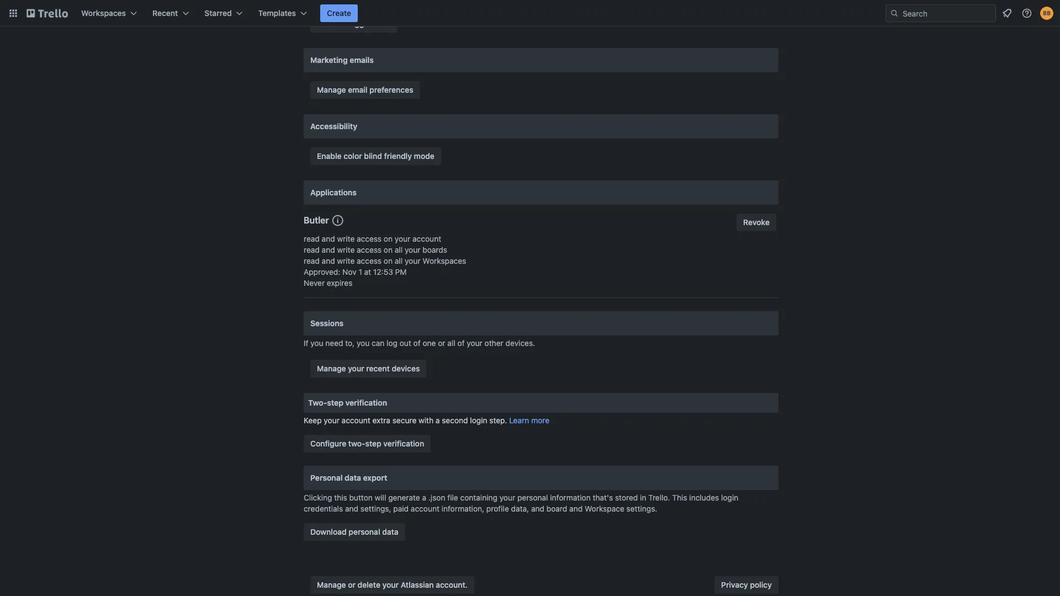 Task type: locate. For each thing, give the bounding box(es) containing it.
settings.
[[627, 505, 658, 514]]

account inside clicking this button will generate a .json file containing your personal information that's stored in trello. this includes login credentials and settings, paid account information, profile data, and board and workspace settings.
[[411, 505, 440, 514]]

log
[[387, 339, 398, 348]]

marketing emails
[[311, 56, 374, 65]]

search image
[[891, 9, 899, 18]]

can
[[372, 339, 385, 348]]

0 vertical spatial access
[[357, 235, 382, 244]]

1 manage from the top
[[317, 85, 346, 94]]

preferences
[[370, 85, 414, 94]]

privacy policy
[[722, 581, 772, 590]]

1 vertical spatial workspaces
[[423, 257, 466, 266]]

second
[[442, 416, 468, 425]]

read and write access on your account read and write access on all your boards read and write access on all your workspaces approved: nov 1 at 12:53 pm never expires
[[304, 235, 466, 288]]

1 vertical spatial access
[[357, 246, 382, 255]]

0 vertical spatial account
[[413, 235, 442, 244]]

2 vertical spatial read
[[304, 257, 320, 266]]

2 vertical spatial on
[[384, 257, 393, 266]]

0 vertical spatial login
[[470, 416, 488, 425]]

0 vertical spatial write
[[337, 235, 355, 244]]

1 horizontal spatial step
[[366, 440, 382, 449]]

1 vertical spatial write
[[337, 246, 355, 255]]

approved:
[[304, 268, 341, 277]]

emails
[[350, 56, 374, 65]]

1 vertical spatial account
[[342, 416, 371, 425]]

step
[[327, 399, 344, 408], [366, 440, 382, 449]]

you right the to,
[[357, 339, 370, 348]]

recent
[[153, 9, 178, 18]]

to,
[[346, 339, 355, 348]]

clicking this button will generate a .json file containing your personal information that's stored in trello. this includes login credentials and settings, paid account information, profile data, and board and workspace settings.
[[304, 494, 739, 514]]

devices.
[[506, 339, 535, 348]]

starred button
[[198, 4, 250, 22]]

1 horizontal spatial data
[[382, 528, 399, 537]]

you right if
[[311, 339, 324, 348]]

verification
[[346, 399, 387, 408], [384, 440, 424, 449]]

1 horizontal spatial workspaces
[[423, 257, 466, 266]]

2 vertical spatial account
[[411, 505, 440, 514]]

1 horizontal spatial login
[[722, 494, 739, 503]]

0 horizontal spatial of
[[414, 339, 421, 348]]

1 vertical spatial personal
[[349, 528, 380, 537]]

None button
[[737, 214, 777, 231]]

1 vertical spatial on
[[384, 246, 393, 255]]

templates
[[258, 9, 296, 18]]

step.
[[490, 416, 507, 425]]

3 manage from the top
[[317, 581, 346, 590]]

0 horizontal spatial a
[[422, 494, 427, 503]]

1 vertical spatial a
[[422, 494, 427, 503]]

data,
[[511, 505, 529, 514]]

button
[[349, 494, 373, 503]]

1 you from the left
[[311, 339, 324, 348]]

you
[[311, 339, 324, 348], [357, 339, 370, 348]]

mode
[[414, 152, 435, 161]]

or right one
[[438, 339, 446, 348]]

1 vertical spatial manage
[[317, 364, 346, 373]]

0 vertical spatial a
[[436, 416, 440, 425]]

will
[[375, 494, 386, 503]]

manage for manage or delete your atlassian account.
[[317, 581, 346, 590]]

data up button
[[345, 474, 361, 483]]

0 vertical spatial verification
[[346, 399, 387, 408]]

login
[[470, 416, 488, 425], [722, 494, 739, 503]]

account
[[413, 235, 442, 244], [342, 416, 371, 425], [411, 505, 440, 514]]

create
[[327, 9, 351, 18]]

credentials
[[304, 505, 343, 514]]

2 read from the top
[[304, 246, 320, 255]]

policy
[[751, 581, 772, 590]]

information
[[550, 494, 591, 503]]

devices
[[392, 364, 420, 373]]

trello.
[[649, 494, 670, 503]]

1 vertical spatial data
[[382, 528, 399, 537]]

email
[[348, 85, 368, 94]]

1 write from the top
[[337, 235, 355, 244]]

0 horizontal spatial workspaces
[[81, 9, 126, 18]]

if you need to, you can log out of one or all of your other devices.
[[304, 339, 535, 348]]

login left step.
[[470, 416, 488, 425]]

account down "two-step verification" on the left of the page
[[342, 416, 371, 425]]

login inside clicking this button will generate a .json file containing your personal information that's stored in trello. this includes login credentials and settings, paid account information, profile data, and board and workspace settings.
[[722, 494, 739, 503]]

1 horizontal spatial you
[[357, 339, 370, 348]]

this
[[334, 494, 347, 503]]

manage or delete your atlassian account. link
[[311, 577, 475, 594]]

out
[[400, 339, 412, 348]]

extra
[[373, 416, 391, 425]]

read
[[304, 235, 320, 244], [304, 246, 320, 255], [304, 257, 320, 266]]

data
[[345, 474, 361, 483], [382, 528, 399, 537]]

account up boards
[[413, 235, 442, 244]]

1 horizontal spatial or
[[438, 339, 446, 348]]

manage left delete
[[317, 581, 346, 590]]

manage down need on the left of the page
[[317, 364, 346, 373]]

0 horizontal spatial login
[[470, 416, 488, 425]]

or left delete
[[348, 581, 356, 590]]

of right one
[[458, 339, 465, 348]]

1 on from the top
[[384, 235, 393, 244]]

verification down secure in the bottom of the page
[[384, 440, 424, 449]]

0 vertical spatial on
[[384, 235, 393, 244]]

a
[[436, 416, 440, 425], [422, 494, 427, 503]]

sessions
[[311, 319, 344, 328]]

1
[[359, 268, 362, 277]]

manage for manage your recent devices
[[317, 364, 346, 373]]

starred
[[205, 9, 232, 18]]

other
[[485, 339, 504, 348]]

3 write from the top
[[337, 257, 355, 266]]

clicking
[[304, 494, 332, 503]]

privacy
[[722, 581, 749, 590]]

1 of from the left
[[414, 339, 421, 348]]

1 horizontal spatial of
[[458, 339, 465, 348]]

2 manage from the top
[[317, 364, 346, 373]]

0 vertical spatial personal
[[518, 494, 548, 503]]

personal down settings,
[[349, 528, 380, 537]]

back to home image
[[27, 4, 68, 22]]

2 vertical spatial access
[[357, 257, 382, 266]]

that's
[[593, 494, 613, 503]]

0 vertical spatial data
[[345, 474, 361, 483]]

1 horizontal spatial personal
[[518, 494, 548, 503]]

0 horizontal spatial you
[[311, 339, 324, 348]]

learn more link
[[510, 416, 550, 425]]

2 write from the top
[[337, 246, 355, 255]]

and
[[322, 235, 335, 244], [322, 246, 335, 255], [322, 257, 335, 266], [345, 505, 359, 514], [531, 505, 545, 514], [570, 505, 583, 514]]

0 horizontal spatial personal
[[349, 528, 380, 537]]

0 vertical spatial manage
[[317, 85, 346, 94]]

manage left email
[[317, 85, 346, 94]]

step down extra
[[366, 440, 382, 449]]

board
[[547, 505, 568, 514]]

verification inside "configure two-step verification" link
[[384, 440, 424, 449]]

in
[[640, 494, 647, 503]]

manage for manage email preferences
[[317, 85, 346, 94]]

marketing
[[311, 56, 348, 65]]

of right out
[[414, 339, 421, 348]]

a right the with
[[436, 416, 440, 425]]

containing
[[461, 494, 498, 503]]

never
[[304, 279, 325, 288]]

manage email preferences link
[[311, 81, 420, 99]]

1 vertical spatial verification
[[384, 440, 424, 449]]

disable suggestions
[[317, 19, 391, 28]]

your
[[395, 235, 411, 244], [405, 246, 421, 255], [405, 257, 421, 266], [467, 339, 483, 348], [348, 364, 364, 373], [324, 416, 340, 425], [500, 494, 516, 503], [383, 581, 399, 590]]

paid
[[394, 505, 409, 514]]

workspace
[[585, 505, 625, 514]]

step up configure
[[327, 399, 344, 408]]

download personal data link
[[304, 524, 405, 541]]

login right the includes
[[722, 494, 739, 503]]

2 vertical spatial manage
[[317, 581, 346, 590]]

account down .json
[[411, 505, 440, 514]]

0 horizontal spatial step
[[327, 399, 344, 408]]

verification up extra
[[346, 399, 387, 408]]

2 you from the left
[[357, 339, 370, 348]]

0 vertical spatial read
[[304, 235, 320, 244]]

enable color blind friendly mode
[[317, 152, 435, 161]]

workspaces inside popup button
[[81, 9, 126, 18]]

workspaces
[[81, 9, 126, 18], [423, 257, 466, 266]]

2 vertical spatial write
[[337, 257, 355, 266]]

a left .json
[[422, 494, 427, 503]]

profile
[[487, 505, 509, 514]]

1 vertical spatial or
[[348, 581, 356, 590]]

personal up data,
[[518, 494, 548, 503]]

0 vertical spatial workspaces
[[81, 9, 126, 18]]

file
[[448, 494, 458, 503]]

0 horizontal spatial data
[[345, 474, 361, 483]]

write
[[337, 235, 355, 244], [337, 246, 355, 255], [337, 257, 355, 266]]

applications
[[311, 188, 357, 197]]

1 vertical spatial read
[[304, 246, 320, 255]]

or
[[438, 339, 446, 348], [348, 581, 356, 590]]

2 access from the top
[[357, 246, 382, 255]]

Search field
[[899, 5, 996, 22]]

data down paid
[[382, 528, 399, 537]]

1 vertical spatial login
[[722, 494, 739, 503]]

your inside clicking this button will generate a .json file containing your personal information that's stored in trello. this includes login credentials and settings, paid account information, profile data, and board and workspace settings.
[[500, 494, 516, 503]]

friendly
[[384, 152, 412, 161]]

account.
[[436, 581, 468, 590]]

access
[[357, 235, 382, 244], [357, 246, 382, 255], [357, 257, 382, 266]]

two-
[[308, 399, 327, 408]]



Task type: vqa. For each thing, say whether or not it's contained in the screenshot.
the leftmost of
yes



Task type: describe. For each thing, give the bounding box(es) containing it.
12:53
[[373, 268, 393, 277]]

secure
[[393, 416, 417, 425]]

open information menu image
[[1022, 8, 1033, 19]]

at
[[364, 268, 371, 277]]

disable suggestions link
[[311, 15, 397, 33]]

1 horizontal spatial a
[[436, 416, 440, 425]]

0 vertical spatial or
[[438, 339, 446, 348]]

more
[[532, 416, 550, 425]]

1 read from the top
[[304, 235, 320, 244]]

export
[[363, 474, 388, 483]]

one
[[423, 339, 436, 348]]

nov
[[343, 268, 357, 277]]

2 vertical spatial all
[[448, 339, 456, 348]]

manage or delete your atlassian account.
[[317, 581, 468, 590]]

manage email preferences
[[317, 85, 414, 94]]

recent button
[[146, 4, 196, 22]]

personal inside clicking this button will generate a .json file containing your personal information that's stored in trello. this includes login credentials and settings, paid account information, profile data, and board and workspace settings.
[[518, 494, 548, 503]]

color
[[344, 152, 362, 161]]

personal
[[311, 474, 343, 483]]

with
[[419, 416, 434, 425]]

manage your recent devices link
[[311, 360, 427, 378]]

boards
[[423, 246, 448, 255]]

suggestions
[[346, 19, 391, 28]]

personal inside "download personal data" link
[[349, 528, 380, 537]]

0 vertical spatial step
[[327, 399, 344, 408]]

delete
[[358, 581, 381, 590]]

0 vertical spatial all
[[395, 246, 403, 255]]

enable
[[317, 152, 342, 161]]

2 on from the top
[[384, 246, 393, 255]]

this
[[673, 494, 688, 503]]

account inside read and write access on your account read and write access on all your boards read and write access on all your workspaces approved: nov 1 at 12:53 pm never expires
[[413, 235, 442, 244]]

personal data export
[[311, 474, 388, 483]]

need
[[326, 339, 343, 348]]

configure two-step verification link
[[304, 435, 431, 453]]

3 on from the top
[[384, 257, 393, 266]]

3 access from the top
[[357, 257, 382, 266]]

expires
[[327, 279, 353, 288]]

if
[[304, 339, 309, 348]]

3 read from the top
[[304, 257, 320, 266]]

0 notifications image
[[1001, 7, 1014, 20]]

primary element
[[0, 0, 1061, 27]]

2 of from the left
[[458, 339, 465, 348]]

stored
[[615, 494, 638, 503]]

information,
[[442, 505, 485, 514]]

download
[[311, 528, 347, 537]]

accessibility
[[311, 122, 358, 131]]

two-
[[349, 440, 366, 449]]

configure two-step verification
[[311, 440, 424, 449]]

1 vertical spatial step
[[366, 440, 382, 449]]

.json
[[429, 494, 446, 503]]

0 horizontal spatial or
[[348, 581, 356, 590]]

disable
[[317, 19, 344, 28]]

settings,
[[361, 505, 392, 514]]

two-step verification
[[308, 399, 387, 408]]

bob builder (bobbuilder40) image
[[1041, 7, 1054, 20]]

learn
[[510, 416, 530, 425]]

pm
[[395, 268, 407, 277]]

download personal data
[[311, 528, 399, 537]]

keep
[[304, 416, 322, 425]]

workspaces inside read and write access on your account read and write access on all your boards read and write access on all your workspaces approved: nov 1 at 12:53 pm never expires
[[423, 257, 466, 266]]

generate
[[389, 494, 420, 503]]

butler
[[304, 215, 329, 226]]

atlassian
[[401, 581, 434, 590]]

includes
[[690, 494, 720, 503]]

configure
[[311, 440, 347, 449]]

blind
[[364, 152, 382, 161]]

privacy policy link
[[715, 577, 779, 594]]

create button
[[320, 4, 358, 22]]

a inside clicking this button will generate a .json file containing your personal information that's stored in trello. this includes login credentials and settings, paid account information, profile data, and board and workspace settings.
[[422, 494, 427, 503]]

1 vertical spatial all
[[395, 257, 403, 266]]

workspaces button
[[75, 4, 144, 22]]

manage your recent devices
[[317, 364, 420, 373]]

1 access from the top
[[357, 235, 382, 244]]

templates button
[[252, 4, 314, 22]]

recent
[[366, 364, 390, 373]]



